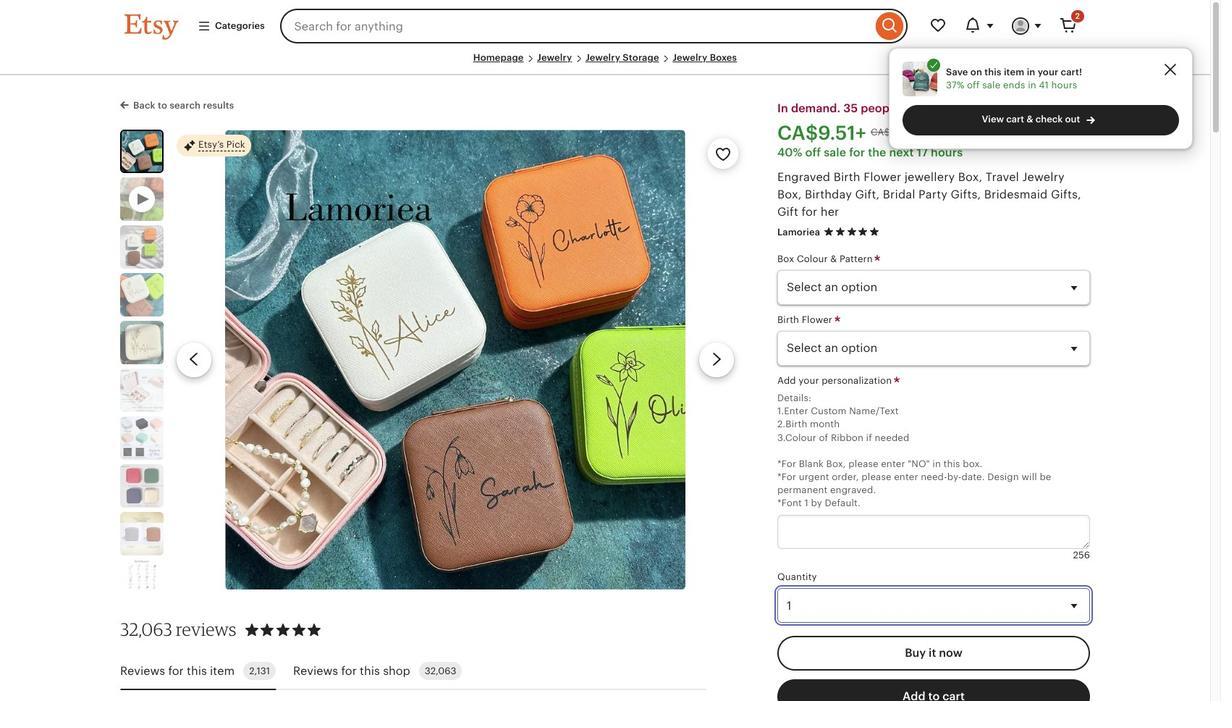 Task type: locate. For each thing, give the bounding box(es) containing it.
item inside save on this item in your cart! 37% off sale ends in 41 hours
[[1004, 66, 1025, 77]]

jewelry
[[537, 52, 572, 63], [586, 52, 621, 63], [673, 52, 708, 63], [1023, 170, 1065, 184]]

engraved birth flower jewellery box travel jewelry box image 3 image
[[120, 273, 164, 317]]

back
[[133, 100, 156, 111]]

off down on
[[968, 80, 980, 90]]

1 vertical spatial item
[[210, 664, 235, 678]]

0 vertical spatial birth
[[834, 170, 861, 184]]

1 horizontal spatial 32,063
[[425, 666, 457, 677]]

by
[[811, 498, 823, 509]]

32,063 right shop
[[425, 666, 457, 677]]

month
[[810, 419, 840, 430]]

3.colour
[[778, 432, 817, 443]]

0 vertical spatial sale
[[983, 80, 1001, 90]]

off
[[968, 80, 980, 90], [806, 145, 822, 159]]

menu bar
[[125, 52, 1086, 75]]

this inside save on this item in your cart! 37% off sale ends in 41 hours
[[985, 66, 1002, 77]]

jewelry inside engraved birth flower jewellery box, travel jewelry box, birthday gift, bridal party gifts, bridesmaid gifts, gift for her
[[1023, 170, 1065, 184]]

buy it now button
[[778, 636, 1091, 671]]

name/text
[[850, 406, 899, 417]]

2 horizontal spatial box,
[[959, 170, 983, 184]]

engraved birth flower jewellery box travel jewelry box image 9 image
[[120, 560, 164, 603]]

35
[[844, 101, 858, 115]]

in up need-
[[933, 458, 942, 469]]

her
[[821, 205, 840, 218]]

0 horizontal spatial &
[[831, 253, 838, 264]]

tab list
[[120, 654, 707, 690]]

your
[[1038, 66, 1059, 77], [799, 375, 820, 386]]

gifts, right party
[[951, 187, 982, 201]]

engraved birth flower jewellery box travel jewelry box image 2 image
[[120, 225, 164, 269]]

box, left travel
[[959, 170, 983, 184]]

1 horizontal spatial gifts,
[[1052, 187, 1082, 201]]

box
[[778, 253, 795, 264]]

& inside view cart & check out "link"
[[1027, 114, 1034, 125]]

1 horizontal spatial birth
[[834, 170, 861, 184]]

boxes
[[710, 52, 737, 63]]

in
[[778, 101, 789, 115]]

in left 41
[[1029, 80, 1037, 90]]

by-
[[948, 472, 962, 482]]

24
[[1027, 101, 1041, 115]]

box, up order,
[[827, 458, 846, 469]]

0 horizontal spatial gifts,
[[951, 187, 982, 201]]

enter
[[882, 458, 906, 469], [895, 472, 919, 482]]

*for left the blank
[[778, 458, 797, 469]]

ca$9.51+
[[778, 121, 867, 144]]

0 vertical spatial the
[[983, 101, 1002, 115]]

need-
[[921, 472, 948, 482]]

2 reviews from the left
[[293, 664, 338, 678]]

0 vertical spatial box,
[[959, 170, 983, 184]]

this
[[985, 66, 1002, 77], [947, 101, 967, 115], [944, 458, 961, 469], [187, 664, 207, 678], [360, 664, 380, 678]]

off down ca$9.51+
[[806, 145, 822, 159]]

engraved birth flower jewellery box travel jewelry box image 7 image
[[120, 464, 164, 508]]

2,131
[[249, 666, 270, 677]]

now
[[940, 646, 963, 660]]

view
[[982, 114, 1005, 125]]

1 horizontal spatial reviews
[[293, 664, 338, 678]]

1 vertical spatial *for
[[778, 472, 797, 482]]

for left her
[[802, 205, 818, 218]]

of
[[819, 432, 829, 443]]

256
[[1074, 550, 1091, 560]]

& right colour
[[831, 253, 838, 264]]

your inside save on this item in your cart! 37% off sale ends in 41 hours
[[1038, 66, 1059, 77]]

0 horizontal spatial 32,063
[[120, 619, 172, 640]]

storage
[[623, 52, 659, 63]]

0 vertical spatial 32,063
[[120, 619, 172, 640]]

1 vertical spatial &
[[831, 253, 838, 264]]

1 horizontal spatial sale
[[983, 80, 1001, 90]]

item left 2,131
[[210, 664, 235, 678]]

1 vertical spatial the
[[868, 145, 887, 159]]

this down reviews
[[187, 664, 207, 678]]

search
[[170, 100, 201, 111]]

1 vertical spatial box,
[[778, 187, 802, 201]]

next
[[890, 145, 914, 159]]

0 vertical spatial enter
[[882, 458, 906, 469]]

*for up permanent
[[778, 472, 797, 482]]

*for
[[778, 458, 797, 469], [778, 472, 797, 482]]

reviews
[[176, 619, 237, 640]]

0 vertical spatial your
[[1038, 66, 1059, 77]]

demand.
[[792, 101, 841, 115]]

in
[[1027, 66, 1036, 77], [1029, 80, 1037, 90], [970, 101, 980, 115], [933, 458, 942, 469]]

back to search results
[[133, 100, 234, 111]]

0 horizontal spatial birth
[[778, 314, 800, 325]]

hours down cart!
[[1052, 80, 1078, 90]]

engraved birth flower jewellery box travel jewelry box image 5 image
[[120, 369, 164, 412]]

0 horizontal spatial flower
[[802, 314, 833, 325]]

1 horizontal spatial box,
[[827, 458, 846, 469]]

box, inside *for blank box, please enter "no" in this box. *for urgent order, please enter need-by-date. design will be permanent engraved. *font 1 by default.
[[827, 458, 846, 469]]

flower inside engraved birth flower jewellery box, travel jewelry box, birthday gift, bridal party gifts, bridesmaid gifts, gift for her
[[864, 170, 902, 184]]

item up the ends
[[1004, 66, 1025, 77]]

1 horizontal spatial flower
[[864, 170, 902, 184]]

jewelry left storage
[[586, 52, 621, 63]]

ca$15.85+
[[871, 127, 919, 138]]

2 gifts, from the left
[[1052, 187, 1082, 201]]

1 vertical spatial off
[[806, 145, 822, 159]]

32,063 for 32,063 reviews
[[120, 619, 172, 640]]

32,063
[[120, 619, 172, 640], [425, 666, 457, 677]]

box.
[[963, 458, 983, 469]]

flower down colour
[[802, 314, 833, 325]]

this for reviews for this item
[[187, 664, 207, 678]]

1 vertical spatial hours
[[931, 145, 963, 159]]

please
[[849, 458, 879, 469], [862, 472, 892, 482]]

1 reviews from the left
[[120, 664, 165, 678]]

hours.
[[1044, 101, 1080, 115]]

etsy's pick
[[198, 139, 245, 150]]

0 vertical spatial flower
[[864, 170, 902, 184]]

etsy's
[[198, 139, 224, 150]]

birth up add
[[778, 314, 800, 325]]

1 vertical spatial birth
[[778, 314, 800, 325]]

1 horizontal spatial off
[[968, 80, 980, 90]]

item
[[1004, 66, 1025, 77], [210, 664, 235, 678]]

your right add
[[799, 375, 820, 386]]

this right on
[[985, 66, 1002, 77]]

this left shop
[[360, 664, 380, 678]]

blank
[[799, 458, 824, 469]]

shop
[[383, 664, 411, 678]]

please up order,
[[849, 458, 879, 469]]

0 vertical spatial &
[[1027, 114, 1034, 125]]

in up 24
[[1027, 66, 1036, 77]]

1 vertical spatial enter
[[895, 472, 919, 482]]

0 horizontal spatial item
[[210, 664, 235, 678]]

32,063 down engraved birth flower jewellery box travel jewelry box image 9
[[120, 619, 172, 640]]

enter down "no"
[[895, 472, 919, 482]]

hours right 17
[[931, 145, 963, 159]]

cart!
[[1061, 66, 1083, 77]]

2 vertical spatial box,
[[827, 458, 846, 469]]

bought
[[903, 101, 944, 115]]

0 horizontal spatial reviews
[[120, 664, 165, 678]]

0 vertical spatial please
[[849, 458, 879, 469]]

the
[[983, 101, 1002, 115], [868, 145, 887, 159]]

if
[[867, 432, 873, 443]]

box,
[[959, 170, 983, 184], [778, 187, 802, 201], [827, 458, 846, 469]]

hours
[[1052, 80, 1078, 90], [931, 145, 963, 159]]

details: 1.enter custom name/text 2.birth month 3.colour of ribbon if needed
[[778, 393, 910, 443]]

details:
[[778, 393, 812, 403]]

item inside tab list
[[210, 664, 235, 678]]

sale down ca$9.51+ ca$15.85+
[[824, 145, 847, 159]]

jewelry up bridesmaid
[[1023, 170, 1065, 184]]

reviews right 2,131
[[293, 664, 338, 678]]

0 horizontal spatial box,
[[778, 187, 802, 201]]

1 *for from the top
[[778, 458, 797, 469]]

engraved birth flower jewellery box travel jewelry box image 4 image
[[120, 321, 164, 364]]

travel
[[986, 170, 1020, 184]]

date.
[[962, 472, 985, 482]]

be
[[1040, 472, 1052, 482]]

design
[[988, 472, 1020, 482]]

hours inside save on this item in your cart! 37% off sale ends in 41 hours
[[1052, 80, 1078, 90]]

1 horizontal spatial item
[[1004, 66, 1025, 77]]

item for for
[[210, 664, 235, 678]]

None search field
[[280, 9, 908, 43]]

1 vertical spatial your
[[799, 375, 820, 386]]

sale left the ends
[[983, 80, 1001, 90]]

41
[[1040, 80, 1049, 90]]

this up "by-"
[[944, 458, 961, 469]]

box, up 'gift' at right
[[778, 187, 802, 201]]

flower up gift,
[[864, 170, 902, 184]]

lamoriea link
[[778, 226, 821, 237]]

0 vertical spatial hours
[[1052, 80, 1078, 90]]

the left last
[[983, 101, 1002, 115]]

1 horizontal spatial engraved birth flower jewellery box travel jewelry box image 1 image
[[226, 130, 686, 590]]

the left next
[[868, 145, 887, 159]]

jewelry down 'search for anything' text field
[[537, 52, 572, 63]]

jewelry left boxes
[[673, 52, 708, 63]]

please up the engraved.
[[862, 472, 892, 482]]

gifts,
[[951, 187, 982, 201], [1052, 187, 1082, 201]]

categories
[[215, 20, 265, 31]]

0 vertical spatial off
[[968, 80, 980, 90]]

enter left "no"
[[882, 458, 906, 469]]

this for reviews for this shop
[[360, 664, 380, 678]]

& for cart
[[1027, 114, 1034, 125]]

your up 41
[[1038, 66, 1059, 77]]

37%
[[947, 80, 965, 90]]

32,063 for 32,063
[[425, 666, 457, 677]]

for
[[850, 145, 866, 159], [802, 205, 818, 218], [168, 664, 184, 678], [341, 664, 357, 678]]

jewelry for jewelry boxes
[[673, 52, 708, 63]]

birth up birthday at the right of page
[[834, 170, 861, 184]]

0 vertical spatial item
[[1004, 66, 1025, 77]]

1 vertical spatial sale
[[824, 145, 847, 159]]

& right cart
[[1027, 114, 1034, 125]]

1 horizontal spatial &
[[1027, 114, 1034, 125]]

gifts, right bridesmaid
[[1052, 187, 1082, 201]]

0 vertical spatial *for
[[778, 458, 797, 469]]

none search field inside categories banner
[[280, 9, 908, 43]]

reviews down the 32,063 reviews
[[120, 664, 165, 678]]

0 horizontal spatial off
[[806, 145, 822, 159]]

to
[[158, 100, 167, 111]]

gift
[[778, 205, 799, 218]]

1 horizontal spatial hours
[[1052, 80, 1078, 90]]

party
[[919, 187, 948, 201]]

Search for anything text field
[[280, 9, 873, 43]]

1 horizontal spatial your
[[1038, 66, 1059, 77]]

engraved birth flower jewellery box travel jewelry box image 1 image
[[226, 130, 686, 590], [122, 131, 162, 172]]

1 vertical spatial 32,063
[[425, 666, 457, 677]]

in inside *for blank box, please enter "no" in this box. *for urgent order, please enter need-by-date. design will be permanent engraved. *font 1 by default.
[[933, 458, 942, 469]]



Task type: describe. For each thing, give the bounding box(es) containing it.
colour
[[797, 253, 828, 264]]

reviews for reviews for this shop
[[293, 664, 338, 678]]

1 vertical spatial flower
[[802, 314, 833, 325]]

2 *for from the top
[[778, 472, 797, 482]]

sale inside save on this item in your cart! 37% off sale ends in 41 hours
[[983, 80, 1001, 90]]

personalization
[[822, 375, 892, 386]]

etsy's pick button
[[177, 134, 251, 157]]

bridal
[[883, 187, 916, 201]]

cart
[[1007, 114, 1025, 125]]

0 horizontal spatial engraved birth flower jewellery box travel jewelry box image 1 image
[[122, 131, 162, 172]]

for inside engraved birth flower jewellery box, travel jewelry box, birthday gift, bridal party gifts, bridesmaid gifts, gift for her
[[802, 205, 818, 218]]

birth flower
[[778, 314, 835, 325]]

1 gifts, from the left
[[951, 187, 982, 201]]

this for save on this item in your cart! 37% off sale ends in 41 hours
[[985, 66, 1002, 77]]

0 horizontal spatial the
[[868, 145, 887, 159]]

default.
[[825, 498, 861, 509]]

32,063 reviews
[[120, 619, 237, 640]]

out
[[1066, 114, 1081, 125]]

jewelry boxes link
[[673, 52, 737, 63]]

40%
[[778, 145, 803, 159]]

this down 37%
[[947, 101, 967, 115]]

people
[[861, 101, 900, 115]]

custom
[[811, 406, 847, 417]]

check
[[1036, 114, 1063, 125]]

ends
[[1004, 80, 1026, 90]]

it
[[929, 646, 937, 660]]

results
[[203, 100, 234, 111]]

*for blank box, please enter "no" in this box. *for urgent order, please enter need-by-date. design will be permanent engraved. *font 1 by default.
[[778, 458, 1052, 509]]

Add your personalization text field
[[778, 515, 1091, 549]]

jewelry for jewelry storage
[[586, 52, 621, 63]]

jewelry storage
[[586, 52, 659, 63]]

engraved birth flower jewellery box, travel jewelry box, birthday gift, bridal party gifts, bridesmaid gifts, gift for her
[[778, 170, 1082, 218]]

buy
[[905, 646, 926, 660]]

permanent
[[778, 485, 828, 496]]

lamoriea
[[778, 226, 821, 237]]

jewellery
[[905, 170, 956, 184]]

homepage link
[[473, 52, 524, 63]]

ribbon
[[831, 432, 864, 443]]

last
[[1005, 101, 1025, 115]]

jewelry boxes
[[673, 52, 737, 63]]

homepage
[[473, 52, 524, 63]]

save on this item in your cart! 37% off sale ends in 41 hours
[[947, 66, 1083, 90]]

gift,
[[856, 187, 880, 201]]

17
[[917, 145, 929, 159]]

in demand. 35 people bought this in the last 24 hours.
[[778, 101, 1080, 115]]

urgent
[[799, 472, 830, 482]]

for down ca$9.51+ ca$15.85+
[[850, 145, 866, 159]]

engraved birth flower jewellery box travel jewelry box image 6 image
[[120, 417, 164, 460]]

ca$9.51+ ca$15.85+
[[778, 121, 919, 144]]

jewelry storage link
[[586, 52, 659, 63]]

jewelry link
[[537, 52, 572, 63]]

for down the 32,063 reviews
[[168, 664, 184, 678]]

tab list containing reviews for this item
[[120, 654, 707, 690]]

0 horizontal spatial your
[[799, 375, 820, 386]]

add your personalization
[[778, 375, 895, 386]]

save
[[947, 66, 969, 77]]

for left shop
[[341, 664, 357, 678]]

needed
[[875, 432, 910, 443]]

engraved
[[778, 170, 831, 184]]

this inside *for blank box, please enter "no" in this box. *for urgent order, please enter need-by-date. design will be permanent engraved. *font 1 by default.
[[944, 458, 961, 469]]

categories button
[[187, 13, 276, 39]]

view cart & check out
[[982, 114, 1081, 125]]

off inside save on this item in your cart! 37% off sale ends in 41 hours
[[968, 80, 980, 90]]

40% off sale for the next 17 hours
[[778, 145, 963, 159]]

item for on
[[1004, 66, 1025, 77]]

1.enter
[[778, 406, 809, 417]]

back to search results link
[[120, 97, 234, 112]]

bridesmaid
[[985, 187, 1048, 201]]

reviews for this shop
[[293, 664, 411, 678]]

2 link
[[1052, 9, 1086, 43]]

1 horizontal spatial the
[[983, 101, 1002, 115]]

0 horizontal spatial hours
[[931, 145, 963, 159]]

jewelry for jewelry "link"
[[537, 52, 572, 63]]

2
[[1076, 12, 1081, 20]]

engraved birth flower jewellery box travel jewelry box image 8 image
[[120, 512, 164, 556]]

birth inside engraved birth flower jewellery box, travel jewelry box, birthday gift, bridal party gifts, bridesmaid gifts, gift for her
[[834, 170, 861, 184]]

order,
[[832, 472, 860, 482]]

pattern
[[840, 253, 873, 264]]

buy it now
[[905, 646, 963, 660]]

reviews for reviews for this item
[[120, 664, 165, 678]]

menu bar containing homepage
[[125, 52, 1086, 75]]

1
[[805, 498, 809, 509]]

add
[[778, 375, 797, 386]]

pick
[[226, 139, 245, 150]]

box colour & pattern
[[778, 253, 876, 264]]

*font
[[778, 498, 802, 509]]

1 vertical spatial please
[[862, 472, 892, 482]]

will
[[1022, 472, 1038, 482]]

birthday
[[805, 187, 852, 201]]

categories banner
[[98, 0, 1112, 52]]

"no"
[[908, 458, 930, 469]]

on
[[971, 66, 983, 77]]

& for colour
[[831, 253, 838, 264]]

2.birth
[[778, 419, 808, 430]]

engraved.
[[831, 485, 877, 496]]

in left the "view"
[[970, 101, 980, 115]]

reviews for this item
[[120, 664, 235, 678]]

quantity
[[778, 571, 817, 582]]

0 horizontal spatial sale
[[824, 145, 847, 159]]



Task type: vqa. For each thing, say whether or not it's contained in the screenshot.
'TRAVEL'
yes



